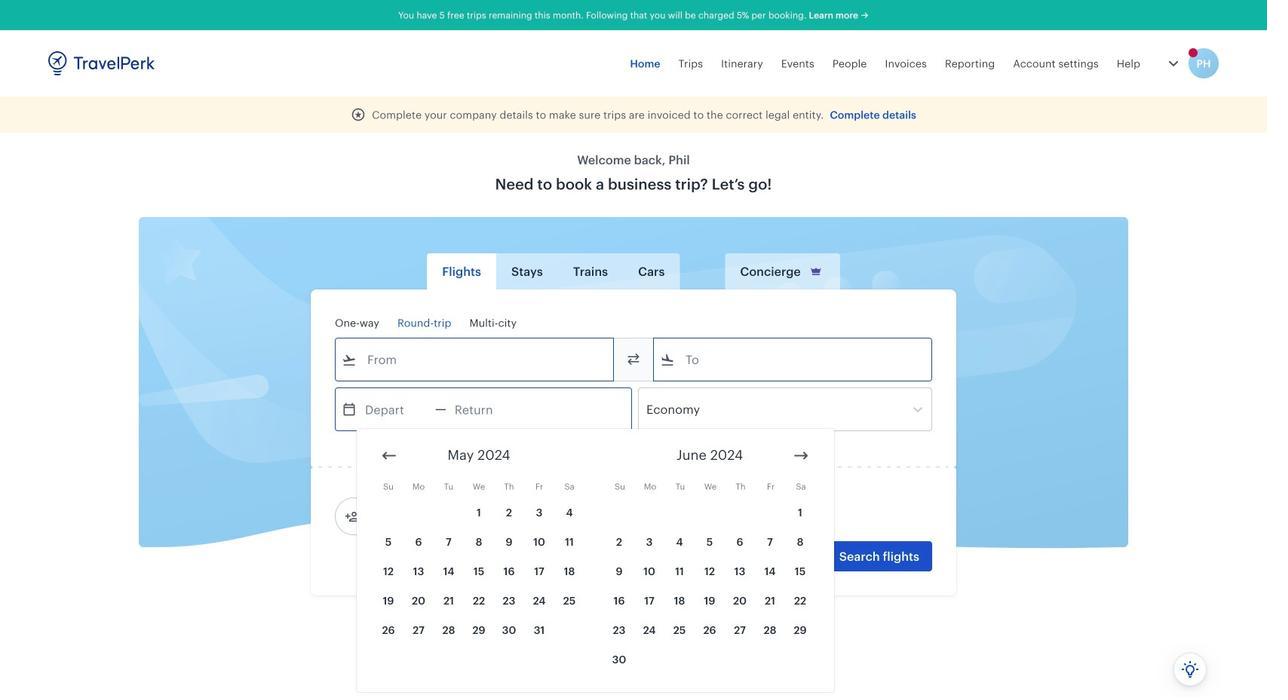 Task type: locate. For each thing, give the bounding box(es) containing it.
Depart text field
[[357, 389, 435, 431]]

To search field
[[676, 348, 912, 372]]

move backward to switch to the previous month. image
[[380, 447, 399, 465]]

From search field
[[357, 348, 594, 372]]

calendar application
[[357, 429, 1268, 693]]



Task type: describe. For each thing, give the bounding box(es) containing it.
Return text field
[[447, 389, 525, 431]]

Add first traveler search field
[[360, 505, 517, 529]]

choose friday, june 7, 2024 as your check-in date. it's available. image
[[756, 528, 785, 556]]

choose saturday, june 8, 2024 as your check-in date. it's available. image
[[786, 528, 815, 556]]

move forward to switch to the next month. image
[[792, 447, 811, 465]]

choose saturday, june 1, 2024 as your check-in date. it's available. image
[[786, 499, 815, 527]]



